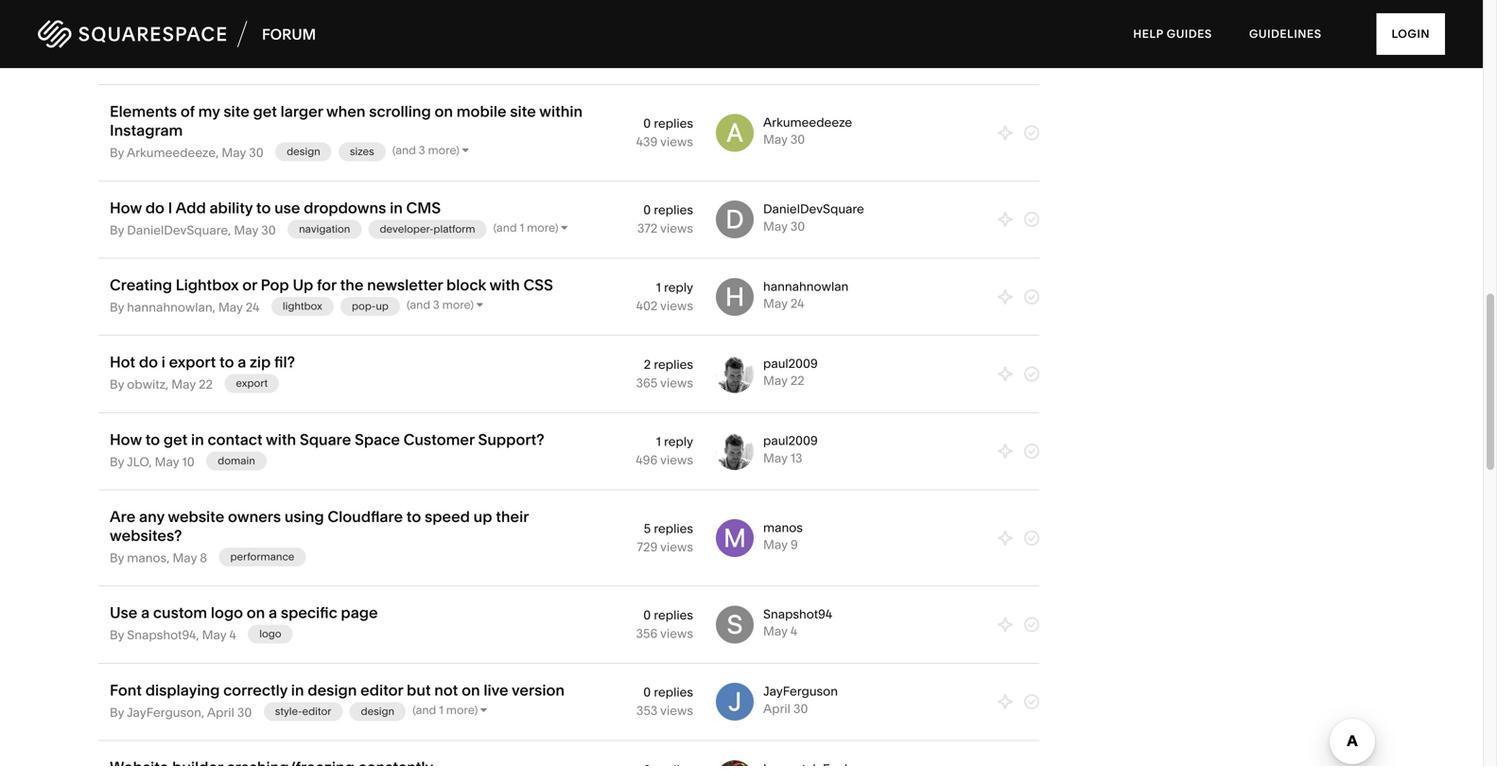 Task type: locate. For each thing, give the bounding box(es) containing it.
replies inside 5 replies 729 views
[[654, 521, 693, 536]]

views for support?
[[660, 453, 693, 468]]

1 vertical spatial design link
[[350, 702, 406, 721]]

in up "developer-"
[[390, 198, 403, 217]]

paul2009 for hot do i export to a zip fil?
[[763, 356, 818, 371]]

design link down larger
[[275, 143, 332, 161]]

1 horizontal spatial 4
[[791, 624, 798, 639]]

0 vertical spatial manos
[[763, 520, 803, 535]]

1 vertical spatial hannahnowlan
[[127, 300, 212, 315]]

3 0 from the top
[[644, 608, 651, 623]]

design down font displaying correctly in design editor but not on live version link at the left bottom
[[361, 705, 395, 718]]

4 views from the top
[[660, 376, 693, 391]]

1 vertical spatial may 30 link
[[763, 219, 805, 234]]

(and down the but
[[413, 703, 436, 717]]

danieldevsquare down arkumeedeeze may 30
[[763, 202, 864, 217]]

snapshot94 link
[[763, 607, 833, 622], [127, 628, 196, 643]]

to left speed
[[407, 507, 421, 526]]

4 right 'snapshot94' image on the bottom
[[791, 624, 798, 639]]

1 vertical spatial 3
[[433, 298, 440, 312]]

0 horizontal spatial get
[[164, 430, 188, 449]]

danieldevsquare image
[[716, 201, 754, 238]]

reply
[[664, 280, 693, 295], [664, 434, 693, 449]]

reply inside 1 reply 402 views
[[664, 280, 693, 295]]

may 22 link
[[763, 373, 805, 388]]

(and down newsletter
[[407, 298, 430, 312]]

0 vertical spatial danieldevsquare link
[[763, 202, 864, 217]]

0 horizontal spatial manos link
[[127, 551, 167, 566]]

editor down font displaying correctly in design editor but not on live version link at the left bottom
[[302, 705, 331, 718]]

24
[[791, 296, 805, 311], [246, 300, 260, 315]]

paul2009 link
[[763, 356, 818, 371], [763, 433, 818, 449]]

by for use a custom logo on a specific page
[[110, 628, 124, 643]]

caret down image for mobile
[[462, 144, 469, 156]]

0 vertical spatial arkumeedeeze link
[[763, 115, 852, 130]]

in
[[390, 198, 403, 217], [191, 430, 204, 449], [291, 681, 304, 699]]

their
[[496, 507, 529, 526]]

2 paul2009 link from the top
[[763, 433, 818, 449]]

24 down or
[[246, 300, 260, 315]]

manos image
[[716, 519, 754, 557]]

more) down not
[[446, 703, 478, 717]]

danieldevsquare link
[[763, 202, 864, 217], [127, 223, 228, 238]]

on for editor
[[462, 681, 480, 699]]

views inside 5 replies 729 views
[[660, 539, 693, 555]]

2 vertical spatial caret down image
[[481, 704, 487, 716]]

5 replies 729 views
[[637, 521, 693, 555]]

by left jlo link
[[110, 454, 124, 469]]

0 vertical spatial snapshot94 link
[[763, 607, 833, 622]]

0 horizontal spatial hannahnowlan link
[[127, 300, 212, 315]]

0 vertical spatial may 30 link
[[763, 132, 805, 147]]

1 vertical spatial logo
[[259, 628, 282, 641]]

danieldevsquare link down 'i'
[[127, 223, 228, 238]]

1 horizontal spatial snapshot94 link
[[763, 607, 833, 622]]

1
[[520, 221, 524, 234], [656, 280, 661, 295], [656, 434, 661, 449], [439, 703, 444, 717]]

may left "8" at the left bottom of the page
[[173, 551, 197, 566]]

1 vertical spatial editor
[[302, 705, 331, 718]]

ability
[[209, 198, 253, 217]]

dropdowns
[[304, 198, 386, 217]]

up inside the are any website owners using cloudflare to speed up their websites?
[[474, 507, 492, 526]]

5 views from the top
[[660, 453, 693, 468]]

by
[[110, 145, 124, 160], [110, 223, 124, 238], [110, 300, 124, 315], [110, 377, 124, 392], [110, 454, 124, 469], [110, 551, 124, 566], [110, 628, 124, 643], [110, 705, 124, 720]]

2 views from the top
[[660, 221, 693, 236]]

0 vertical spatial on
[[435, 102, 453, 121]]

to left use
[[256, 198, 271, 217]]

replies up 439 at left top
[[654, 116, 693, 131]]

hannahnowlan
[[763, 279, 849, 294], [127, 300, 212, 315]]

3 by from the top
[[110, 300, 124, 315]]

how up jlo link
[[110, 430, 142, 449]]

with left css at the left of page
[[490, 276, 520, 294]]

replies right 2
[[654, 357, 693, 372]]

0 inside 0 replies 439 views
[[644, 116, 651, 131]]

2 vertical spatial in
[[291, 681, 304, 699]]

do for i
[[139, 353, 158, 371]]

jayferguson down displaying
[[127, 705, 201, 720]]

0 horizontal spatial danieldevsquare link
[[127, 223, 228, 238]]

1 left caret down image
[[520, 221, 524, 234]]

(and 1 more) up css at the left of page
[[493, 221, 561, 234]]

1 vertical spatial arkumeedeeze
[[127, 145, 216, 160]]

0 replies 353 views
[[637, 685, 693, 719]]

1 horizontal spatial hannahnowlan link
[[763, 279, 849, 294]]

by jlo , may 10
[[110, 454, 195, 469]]

caret down image down mobile
[[462, 144, 469, 156]]

views right 496 on the left bottom of the page
[[660, 453, 693, 468]]

editor
[[361, 681, 403, 699], [302, 705, 331, 718]]

3 for scrolling
[[419, 143, 425, 157]]

logo link
[[248, 625, 293, 644]]

a for hot do i export to a zip fil?
[[238, 353, 246, 371]]

views inside 2 replies 365 views
[[660, 376, 693, 391]]

0 horizontal spatial 22
[[199, 377, 213, 392]]

with left "square"
[[266, 430, 296, 449]]

may left 9
[[763, 537, 788, 552]]

replies inside 0 replies 353 views
[[654, 685, 693, 700]]

1 vertical spatial (and 3 more)
[[407, 298, 477, 312]]

1 reply from the top
[[664, 280, 693, 295]]

views for with
[[660, 298, 693, 313]]

square
[[300, 430, 351, 449]]

0 vertical spatial how
[[110, 198, 142, 217]]

0 for mobile
[[644, 116, 651, 131]]

1 horizontal spatial arkumeedeeze link
[[763, 115, 852, 130]]

not
[[434, 681, 458, 699]]

reply inside 1 reply 496 views
[[664, 434, 693, 449]]

0 horizontal spatial a
[[141, 604, 150, 622]]

views inside 0 replies 439 views
[[660, 134, 693, 149]]

30 down the how do i add ability to use dropdowns in cms
[[261, 223, 276, 238]]

squarespace forum image
[[38, 18, 316, 51]]

obwitz link
[[127, 377, 166, 392]]

views
[[660, 134, 693, 149], [660, 221, 693, 236], [660, 298, 693, 313], [660, 376, 693, 391], [660, 453, 693, 468], [660, 539, 693, 555], [660, 626, 693, 641], [660, 703, 693, 719]]

by down instagram
[[110, 145, 124, 160]]

jayferguson up april 30 link
[[763, 684, 838, 699]]

danieldevsquare down 'i'
[[127, 223, 228, 238]]

1 vertical spatial manos
[[127, 551, 167, 566]]

of
[[181, 102, 195, 121]]

by down websites?
[[110, 551, 124, 566]]

0 horizontal spatial in
[[191, 430, 204, 449]]

3 down scrolling
[[419, 143, 425, 157]]

design link down font displaying correctly in design editor but not on live version link at the left bottom
[[350, 702, 406, 721]]

replies inside 0 replies 372 views
[[654, 203, 693, 218]]

replies inside 0 replies 356 views
[[654, 608, 693, 623]]

, down hot do i export to a zip fil? link
[[166, 377, 168, 392]]

(and for with
[[407, 298, 430, 312]]

reply left hannahnowlan icon in the top of the page
[[664, 280, 693, 295]]

in up style-editor
[[291, 681, 304, 699]]

0 horizontal spatial snapshot94
[[127, 628, 196, 643]]

by danieldevsquare , may 30
[[110, 223, 276, 238]]

0 vertical spatial 3
[[419, 143, 425, 157]]

5 replies from the top
[[654, 608, 693, 623]]

views inside 1 reply 496 views
[[660, 453, 693, 468]]

(and for cms
[[493, 221, 517, 234]]

, down ability
[[228, 223, 231, 238]]

may 24 link
[[763, 296, 805, 311]]

jayferguson link up april 30 link
[[763, 684, 838, 699]]

(and 3 more) down "block"
[[407, 298, 477, 312]]

6 by from the top
[[110, 551, 124, 566]]

1 horizontal spatial a
[[238, 353, 246, 371]]

may down or
[[218, 300, 243, 315]]

22 right paul2009 image
[[791, 373, 805, 388]]

manos
[[763, 520, 803, 535], [127, 551, 167, 566]]

views right 372 on the top
[[660, 221, 693, 236]]

, down the my
[[216, 145, 219, 160]]

a up logo link
[[269, 604, 277, 622]]

how do i add ability to use dropdowns in cms link
[[110, 198, 441, 217]]

danieldevsquare
[[763, 202, 864, 217], [127, 223, 228, 238]]

use a custom logo on a specific page link
[[110, 604, 378, 622]]

1 paul2009 from the top
[[763, 356, 818, 371]]

may 30 link right danieldevsquare icon
[[763, 219, 805, 234]]

get inside elements of my site get larger when scrolling on mobile site within instagram
[[253, 102, 277, 121]]

1 horizontal spatial on
[[435, 102, 453, 121]]

newsletter
[[367, 276, 443, 294]]

22 inside paul2009 may 22
[[791, 373, 805, 388]]

snapshot94 link down custom
[[127, 628, 196, 643]]

30 inside arkumeedeeze may 30
[[791, 132, 805, 147]]

replies up 372 on the top
[[654, 203, 693, 218]]

more) for with
[[442, 298, 474, 312]]

views inside 1 reply 402 views
[[660, 298, 693, 313]]

0 vertical spatial jayferguson
[[763, 684, 838, 699]]

logo inside logo link
[[259, 628, 282, 641]]

1 horizontal spatial (and 1 more)
[[493, 221, 561, 234]]

1 vertical spatial do
[[139, 353, 158, 371]]

, for custom
[[196, 628, 199, 643]]

jayferguson
[[763, 684, 838, 699], [127, 705, 201, 720]]

may right 'snapshot94' image on the bottom
[[763, 624, 788, 639]]

1 horizontal spatial get
[[253, 102, 277, 121]]

2 by from the top
[[110, 223, 124, 238]]

caret down image down live
[[481, 704, 487, 716]]

1 up 496 on the left bottom of the page
[[656, 434, 661, 449]]

, for get
[[149, 454, 152, 469]]

elements of my site get larger when scrolling on mobile site within instagram link
[[110, 102, 583, 140]]

8 by from the top
[[110, 705, 124, 720]]

2 reply from the top
[[664, 434, 693, 449]]

0 vertical spatial paul2009
[[763, 356, 818, 371]]

design link
[[275, 143, 332, 161], [350, 702, 406, 721]]

hannahnowlan link up may 24 link
[[763, 279, 849, 294]]

30 right jayferguson icon
[[794, 701, 808, 716]]

are
[[110, 507, 136, 526]]

by for font displaying correctly in design editor but not on live version
[[110, 705, 124, 720]]

1 how from the top
[[110, 198, 142, 217]]

may 30 link for how do i add ability to use dropdowns in cms
[[763, 219, 805, 234]]

views right 729
[[660, 539, 693, 555]]

1 replies from the top
[[654, 116, 693, 131]]

0 inside 0 replies 353 views
[[644, 685, 651, 700]]

1 horizontal spatial danieldevsquare link
[[763, 202, 864, 217]]

export right i
[[169, 353, 216, 371]]

8 views from the top
[[660, 703, 693, 719]]

more)
[[428, 143, 460, 157], [527, 221, 559, 234], [442, 298, 474, 312], [446, 703, 478, 717]]

0 up 353
[[644, 685, 651, 700]]

by for elements of my site get larger when scrolling on mobile site within instagram
[[110, 145, 124, 160]]

1 vertical spatial paul2009 link
[[763, 433, 818, 449]]

4 by from the top
[[110, 377, 124, 392]]

font displaying correctly in design editor but not on live version link
[[110, 681, 565, 699]]

0 vertical spatial arkumeedeeze
[[763, 115, 852, 130]]

views inside 0 replies 372 views
[[660, 221, 693, 236]]

caret down image for live
[[481, 704, 487, 716]]

export down zip
[[236, 377, 268, 390]]

replies
[[654, 116, 693, 131], [654, 203, 693, 218], [654, 357, 693, 372], [654, 521, 693, 536], [654, 608, 693, 623], [654, 685, 693, 700]]

4 down use a custom logo on a specific page link on the left
[[229, 628, 236, 643]]

1 horizontal spatial 22
[[791, 373, 805, 388]]

0 horizontal spatial hannahnowlan
[[127, 300, 212, 315]]

2 how from the top
[[110, 430, 142, 449]]

30 right danieldevsquare icon
[[791, 219, 805, 234]]

(and 1 more)
[[493, 221, 561, 234], [413, 703, 481, 717]]

0 horizontal spatial 3
[[419, 143, 425, 157]]

views right 353
[[660, 703, 693, 719]]

1 vertical spatial with
[[266, 430, 296, 449]]

0 vertical spatial (and 1 more)
[[493, 221, 561, 234]]

may left 10
[[155, 454, 179, 469]]

1 paul2009 link from the top
[[763, 356, 818, 371]]

up down newsletter
[[376, 300, 389, 313]]

1 vertical spatial manos link
[[127, 551, 167, 566]]

0 replies 356 views
[[636, 608, 693, 641]]

1 up the 402 at the left of the page
[[656, 280, 661, 295]]

april 30 link
[[763, 701, 808, 716]]

get up 10
[[164, 430, 188, 449]]

may inside hannahnowlan may 24
[[763, 296, 788, 311]]

1 reply 496 views
[[636, 434, 693, 468]]

1 may 30 link from the top
[[763, 132, 805, 147]]

1 0 from the top
[[644, 116, 651, 131]]

creating
[[110, 276, 172, 294]]

for
[[317, 276, 337, 294]]

1 horizontal spatial 24
[[791, 296, 805, 311]]

1 vertical spatial reply
[[664, 434, 693, 449]]

support?
[[478, 430, 544, 449]]

live
[[484, 681, 509, 699]]

1 reply 402 views
[[636, 280, 693, 313]]

7 by from the top
[[110, 628, 124, 643]]

4 inside snapshot94 may 4
[[791, 624, 798, 639]]

how for how do i add ability to use dropdowns in cms
[[110, 198, 142, 217]]

24 inside hannahnowlan may 24
[[791, 296, 805, 311]]

0 vertical spatial logo
[[211, 604, 243, 622]]

2 0 from the top
[[644, 203, 651, 218]]

1 vertical spatial in
[[191, 430, 204, 449]]

1 horizontal spatial hannahnowlan
[[763, 279, 849, 294]]

3 replies from the top
[[654, 357, 693, 372]]

5 by from the top
[[110, 454, 124, 469]]

snapshot94 link up "may 4" link
[[763, 607, 833, 622]]

, for or
[[212, 300, 215, 315]]

1 horizontal spatial danieldevsquare
[[763, 202, 864, 217]]

caret down image
[[462, 144, 469, 156], [477, 299, 483, 310], [481, 704, 487, 716]]

may right hannahnowlan icon in the top of the page
[[763, 296, 788, 311]]

(and right platform
[[493, 221, 517, 234]]

may right danieldevsquare icon
[[763, 219, 788, 234]]

get
[[253, 102, 277, 121], [164, 430, 188, 449]]

365
[[636, 376, 658, 391]]

reply left paul2009 icon
[[664, 434, 693, 449]]

how do i add ability to use dropdowns in cms
[[110, 198, 441, 217]]

manos up may 9 link on the right bottom
[[763, 520, 803, 535]]

0 vertical spatial reply
[[664, 280, 693, 295]]

7 views from the top
[[660, 626, 693, 641]]

1 vertical spatial on
[[247, 604, 265, 622]]

manos link up may 9 link on the right bottom
[[763, 520, 803, 535]]

how left 'i'
[[110, 198, 142, 217]]

0 vertical spatial (and 3 more)
[[392, 143, 462, 157]]

may inside danieldevsquare may 30
[[763, 219, 788, 234]]

replies right 5
[[654, 521, 693, 536]]

2 may 30 link from the top
[[763, 219, 805, 234]]

0 vertical spatial export
[[169, 353, 216, 371]]

1 horizontal spatial in
[[291, 681, 304, 699]]

0 vertical spatial in
[[390, 198, 403, 217]]

replies inside 2 replies 365 views
[[654, 357, 693, 372]]

manos down websites?
[[127, 551, 167, 566]]

1 by from the top
[[110, 145, 124, 160]]

by for are any website owners using cloudflare to speed up their websites?
[[110, 551, 124, 566]]

0 vertical spatial get
[[253, 102, 277, 121]]

0 horizontal spatial site
[[224, 102, 250, 121]]

how to get in contact with square space customer support?
[[110, 430, 544, 449]]

4 0 from the top
[[644, 685, 651, 700]]

0 horizontal spatial up
[[376, 300, 389, 313]]

0 vertical spatial caret down image
[[462, 144, 469, 156]]

arkumeedeeze
[[763, 115, 852, 130], [127, 145, 216, 160]]

logo right custom
[[211, 604, 243, 622]]

speed
[[425, 507, 470, 526]]

on inside elements of my site get larger when scrolling on mobile site within instagram
[[435, 102, 453, 121]]

1 horizontal spatial april
[[763, 701, 791, 716]]

0 inside 0 replies 372 views
[[644, 203, 651, 218]]

8
[[200, 551, 207, 566]]

0 horizontal spatial (and 1 more)
[[413, 703, 481, 717]]

hannahnowlan down creating
[[127, 300, 212, 315]]

0 vertical spatial do
[[145, 198, 164, 217]]

more) down mobile
[[428, 143, 460, 157]]

6 views from the top
[[660, 539, 693, 555]]

1 horizontal spatial snapshot94
[[763, 607, 833, 622]]

, down displaying
[[201, 705, 204, 720]]

do
[[145, 198, 164, 217], [139, 353, 158, 371]]

(and down scrolling
[[392, 143, 416, 157]]

hannahnowlan link
[[763, 279, 849, 294], [127, 300, 212, 315]]

by arkumeedeeze , may 30
[[110, 145, 264, 160]]

0 horizontal spatial snapshot94 link
[[127, 628, 196, 643]]

may inside snapshot94 may 4
[[763, 624, 788, 639]]

april inside jayferguson april 30
[[763, 701, 791, 716]]

0 horizontal spatial logo
[[211, 604, 243, 622]]

0 horizontal spatial with
[[266, 430, 296, 449]]

(and 3 more) down scrolling
[[392, 143, 462, 157]]

to up by jlo , may 10
[[145, 430, 160, 449]]

sizes link
[[339, 143, 386, 161]]

1 vertical spatial export
[[236, 377, 268, 390]]

do left i
[[139, 353, 158, 371]]

arkumeedeeze link down instagram
[[127, 145, 216, 160]]

may 30 link right arkumeedeeze icon
[[763, 132, 805, 147]]

2 replies from the top
[[654, 203, 693, 218]]

1 vertical spatial caret down image
[[477, 299, 483, 310]]

0 horizontal spatial arkumeedeeze
[[127, 145, 216, 160]]

30
[[791, 132, 805, 147], [249, 145, 264, 160], [791, 219, 805, 234], [261, 223, 276, 238], [794, 701, 808, 716], [237, 705, 252, 720]]

arkumeedeeze link right arkumeedeeze icon
[[763, 115, 852, 130]]

weglot language switcher link
[[110, 25, 295, 43]]

with
[[490, 276, 520, 294], [266, 430, 296, 449]]

within
[[539, 102, 583, 121]]

0 horizontal spatial editor
[[302, 705, 331, 718]]

3 views from the top
[[660, 298, 693, 313]]

by for hot do i export to a zip fil?
[[110, 377, 124, 392]]

0 horizontal spatial jayferguson
[[127, 705, 201, 720]]

, down websites?
[[167, 551, 170, 566]]

24 right hannahnowlan icon in the top of the page
[[791, 296, 805, 311]]

1 horizontal spatial site
[[510, 102, 536, 121]]

by for creating lightbox or pop up for the newsletter block with css
[[110, 300, 124, 315]]

0 vertical spatial paul2009 link
[[763, 356, 818, 371]]

i
[[168, 198, 172, 217]]

6 replies from the top
[[654, 685, 693, 700]]

0 vertical spatial design link
[[275, 143, 332, 161]]

2 paul2009 from the top
[[763, 433, 818, 449]]

platform
[[434, 223, 475, 235]]

4 replies from the top
[[654, 521, 693, 536]]

1 horizontal spatial export
[[236, 377, 268, 390]]

by up creating
[[110, 223, 124, 238]]

design down larger
[[287, 145, 320, 158]]

2 vertical spatial on
[[462, 681, 480, 699]]

may right arkumeedeeze icon
[[763, 132, 788, 147]]

font displaying correctly in design editor but not on live version
[[110, 681, 565, 699]]

30 right arkumeedeeze icon
[[791, 132, 805, 147]]

in up 10
[[191, 430, 204, 449]]

0 up 439 at left top
[[644, 116, 651, 131]]

replies inside 0 replies 439 views
[[654, 116, 693, 131]]

2 horizontal spatial a
[[269, 604, 277, 622]]

by down hot
[[110, 377, 124, 392]]

or
[[242, 276, 257, 294]]

paul2009 image
[[716, 432, 754, 470]]

export
[[169, 353, 216, 371], [236, 377, 268, 390]]

cloudflare
[[328, 507, 403, 526]]

arkumeedeeze right arkumeedeeze icon
[[763, 115, 852, 130]]

,
[[216, 145, 219, 160], [228, 223, 231, 238], [212, 300, 215, 315], [166, 377, 168, 392], [149, 454, 152, 469], [167, 551, 170, 566], [196, 628, 199, 643], [201, 705, 204, 720]]

views inside 0 replies 353 views
[[660, 703, 693, 719]]

help
[[1134, 27, 1164, 41]]

1 views from the top
[[660, 134, 693, 149]]

replies for mobile
[[654, 116, 693, 131]]

1 site from the left
[[224, 102, 250, 121]]

reply for how to get in contact with square space customer support?
[[664, 434, 693, 449]]

snapshot94 up "may 4" link
[[763, 607, 833, 622]]



Task type: vqa. For each thing, say whether or not it's contained in the screenshot.
Squarespace related to What's new at Squarespace
no



Task type: describe. For each thing, give the bounding box(es) containing it.
1 vertical spatial danieldevsquare link
[[127, 223, 228, 238]]

30 up how do i add ability to use dropdowns in cms link
[[249, 145, 264, 160]]

font
[[110, 681, 142, 699]]

lightbox link
[[271, 297, 334, 316]]

by for how to get in contact with square space customer support?
[[110, 454, 124, 469]]

domain
[[218, 454, 255, 467]]

1 horizontal spatial manos
[[763, 520, 803, 535]]

elements
[[110, 102, 177, 121]]

website
[[168, 507, 224, 526]]

views for cms
[[660, 221, 693, 236]]

more) for cms
[[527, 221, 559, 234]]

1 horizontal spatial jayferguson link
[[763, 684, 838, 699]]

1 vertical spatial get
[[164, 430, 188, 449]]

my
[[198, 102, 220, 121]]

on for larger
[[435, 102, 453, 121]]

, for i
[[166, 377, 168, 392]]

but
[[407, 681, 431, 699]]

30 inside danieldevsquare may 30
[[791, 219, 805, 234]]

when
[[326, 102, 366, 121]]

2 site from the left
[[510, 102, 536, 121]]

1 inside 1 reply 496 views
[[656, 434, 661, 449]]

may inside manos may 9
[[763, 537, 788, 552]]

0 vertical spatial hannahnowlan link
[[763, 279, 849, 294]]

login
[[1392, 27, 1430, 41]]

may 4 link
[[763, 624, 798, 639]]

1 vertical spatial snapshot94
[[127, 628, 196, 643]]

replies for live
[[654, 685, 693, 700]]

style-
[[275, 705, 302, 718]]

0 vertical spatial danieldevsquare
[[763, 202, 864, 217]]

, for my
[[216, 145, 219, 160]]

views for live
[[660, 703, 693, 719]]

instagram
[[110, 121, 183, 140]]

style-editor link
[[264, 702, 343, 721]]

may down ability
[[234, 223, 258, 238]]

0 vertical spatial design
[[287, 145, 320, 158]]

13
[[791, 451, 803, 466]]

developer-platform
[[380, 223, 475, 235]]

30 inside jayferguson april 30
[[794, 701, 808, 716]]

customer
[[404, 430, 475, 449]]

views inside 0 replies 356 views
[[660, 626, 693, 641]]

use
[[110, 604, 137, 622]]

export inside "export" link
[[236, 377, 268, 390]]

danieldevsquare may 30
[[763, 202, 864, 234]]

more) for live
[[446, 703, 478, 717]]

paul2009 link for hot do i export to a zip fil?
[[763, 356, 818, 371]]

are any website owners using cloudflare to speed up their websites?
[[110, 507, 529, 545]]

5
[[644, 521, 651, 536]]

obwitz
[[127, 377, 166, 392]]

jlo
[[127, 454, 149, 469]]

add
[[176, 198, 206, 217]]

may down hot do i export to a zip fil? link
[[171, 377, 196, 392]]

(and 1 more) for cms
[[493, 221, 561, 234]]

2 vertical spatial design
[[361, 705, 395, 718]]

help guides link
[[1117, 9, 1229, 59]]

729
[[637, 539, 658, 555]]

0 horizontal spatial 4
[[229, 628, 236, 643]]

sizes
[[350, 145, 374, 158]]

496
[[636, 453, 658, 468]]

, for correctly
[[201, 705, 204, 720]]

0 vertical spatial up
[[376, 300, 389, 313]]

paul2009 image
[[716, 355, 754, 393]]

guidelines
[[1249, 27, 1322, 41]]

(and for live
[[413, 703, 436, 717]]

owners
[[228, 507, 281, 526]]

may up ability
[[222, 145, 246, 160]]

zip
[[250, 353, 271, 371]]

domain link
[[206, 452, 267, 470]]

guides
[[1167, 27, 1212, 41]]

lightbox
[[283, 300, 322, 313]]

1 vertical spatial snapshot94 link
[[127, 628, 196, 643]]

356
[[636, 626, 658, 641]]

do for i
[[145, 198, 164, 217]]

cms
[[406, 198, 441, 217]]

hot
[[110, 353, 135, 371]]

439
[[636, 134, 658, 149]]

more) for mobile
[[428, 143, 460, 157]]

to up "export" link
[[219, 353, 234, 371]]

0 vertical spatial with
[[490, 276, 520, 294]]

lightbox
[[176, 276, 239, 294]]

by obwitz , may 22
[[110, 377, 213, 392]]

0 horizontal spatial manos
[[127, 551, 167, 566]]

pop-up
[[352, 300, 389, 313]]

, for i
[[228, 223, 231, 238]]

paul2009 may 22
[[763, 356, 818, 388]]

1 inside 1 reply 402 views
[[656, 280, 661, 295]]

0 for live
[[644, 685, 651, 700]]

3 for newsletter
[[433, 298, 440, 312]]

jayferguson april 30
[[763, 684, 838, 716]]

(and for mobile
[[392, 143, 416, 157]]

1 vertical spatial hannahnowlan link
[[127, 300, 212, 315]]

jayferguson image
[[716, 683, 754, 721]]

in for font displaying correctly in design editor but not on live version
[[291, 681, 304, 699]]

page
[[341, 604, 378, 622]]

in for how to get in contact with square space customer support?
[[191, 430, 204, 449]]

10
[[182, 454, 195, 469]]

views for mobile
[[660, 134, 693, 149]]

snapshot94 image
[[716, 606, 754, 644]]

i
[[162, 353, 165, 371]]

1 horizontal spatial editor
[[361, 681, 403, 699]]

replies for cms
[[654, 203, 693, 218]]

by manos , may 8
[[110, 551, 207, 566]]

may inside paul2009 may 13
[[763, 451, 788, 466]]

may inside paul2009 may 22
[[763, 373, 788, 388]]

1 horizontal spatial arkumeedeeze
[[763, 115, 852, 130]]

0 replies 439 views
[[636, 116, 693, 149]]

2 replies 365 views
[[636, 357, 693, 391]]

0 inside 0 replies 356 views
[[644, 608, 651, 623]]

a for use a custom logo on a specific page
[[269, 604, 277, 622]]

use
[[274, 198, 300, 217]]

1 vertical spatial arkumeedeeze link
[[127, 145, 216, 160]]

(and 1 more) for live
[[413, 703, 481, 717]]

larger
[[281, 102, 323, 121]]

1 down not
[[439, 703, 444, 717]]

caret down image
[[561, 222, 568, 233]]

performance
[[230, 551, 295, 563]]

mobile
[[457, 102, 507, 121]]

switcher
[[234, 25, 295, 43]]

2
[[644, 357, 651, 372]]

paul2009 for how to get in contact with square space customer support?
[[763, 433, 818, 449]]

contact
[[208, 430, 263, 449]]

0 horizontal spatial 24
[[246, 300, 260, 315]]

372
[[638, 221, 658, 236]]

paul2009 link for how to get in contact with square space customer support?
[[763, 433, 818, 449]]

hot do i export to a zip fil? link
[[110, 353, 295, 371]]

navigation
[[299, 223, 350, 235]]

0 replies 372 views
[[638, 203, 693, 236]]

how for how to get in contact with square space customer support?
[[110, 430, 142, 449]]

by jayferguson , april 30
[[110, 705, 252, 720]]

login link
[[1377, 13, 1445, 55]]

hannahnowlan image
[[716, 278, 754, 316]]

use a custom logo on a specific page
[[110, 604, 378, 622]]

by hannahnowlan , may 24
[[110, 300, 260, 315]]

reply for creating lightbox or pop up for the newsletter block with css
[[664, 280, 693, 295]]

style-editor
[[275, 705, 331, 718]]

elements of my site get larger when scrolling on mobile site within instagram
[[110, 102, 583, 140]]

1 vertical spatial design
[[308, 681, 357, 699]]

, for website
[[167, 551, 170, 566]]

arkumeedeeze may 30
[[763, 115, 852, 147]]

0 vertical spatial hannahnowlan
[[763, 279, 849, 294]]

export link
[[225, 374, 279, 393]]

may inside arkumeedeeze may 30
[[763, 132, 788, 147]]

arkumeedeeze image
[[716, 114, 754, 152]]

help guides
[[1134, 27, 1212, 41]]

0 horizontal spatial export
[[169, 353, 216, 371]]

(and 3 more) for newsletter
[[407, 298, 477, 312]]

custom
[[153, 604, 207, 622]]

pop-up link
[[341, 297, 400, 316]]

2 horizontal spatial in
[[390, 198, 403, 217]]

by for how do i add ability to use dropdowns in cms
[[110, 223, 124, 238]]

views for their
[[660, 539, 693, 555]]

may 30 link for elements of my site get larger when scrolling on mobile site within instagram
[[763, 132, 805, 147]]

0 horizontal spatial on
[[247, 604, 265, 622]]

snapshot94 may 4
[[763, 607, 833, 639]]

0 for cms
[[644, 203, 651, 218]]

0 horizontal spatial april
[[207, 705, 234, 720]]

hannahnowlan may 24
[[763, 279, 849, 311]]

0 horizontal spatial danieldevsquare
[[127, 223, 228, 238]]

how to get in contact with square space customer support? link
[[110, 430, 544, 449]]

0 horizontal spatial jayferguson link
[[127, 705, 201, 720]]

(and 3 more) for scrolling
[[392, 143, 462, 157]]

caret down image for with
[[477, 299, 483, 310]]

to inside the are any website owners using cloudflare to speed up their websites?
[[407, 507, 421, 526]]

any
[[139, 507, 164, 526]]

0 horizontal spatial design link
[[275, 143, 332, 161]]

performance link
[[219, 548, 306, 567]]

replies for their
[[654, 521, 693, 536]]

up
[[293, 276, 313, 294]]

30 down correctly
[[237, 705, 252, 720]]

using
[[285, 507, 324, 526]]

creating lightbox or pop up for the newsletter block with css link
[[110, 276, 553, 294]]

may down use a custom logo on a specific page
[[202, 628, 226, 643]]

0 vertical spatial manos link
[[763, 520, 803, 535]]

creating lightbox or pop up for the newsletter block with css
[[110, 276, 553, 294]]

1 vertical spatial jayferguson
[[127, 705, 201, 720]]



